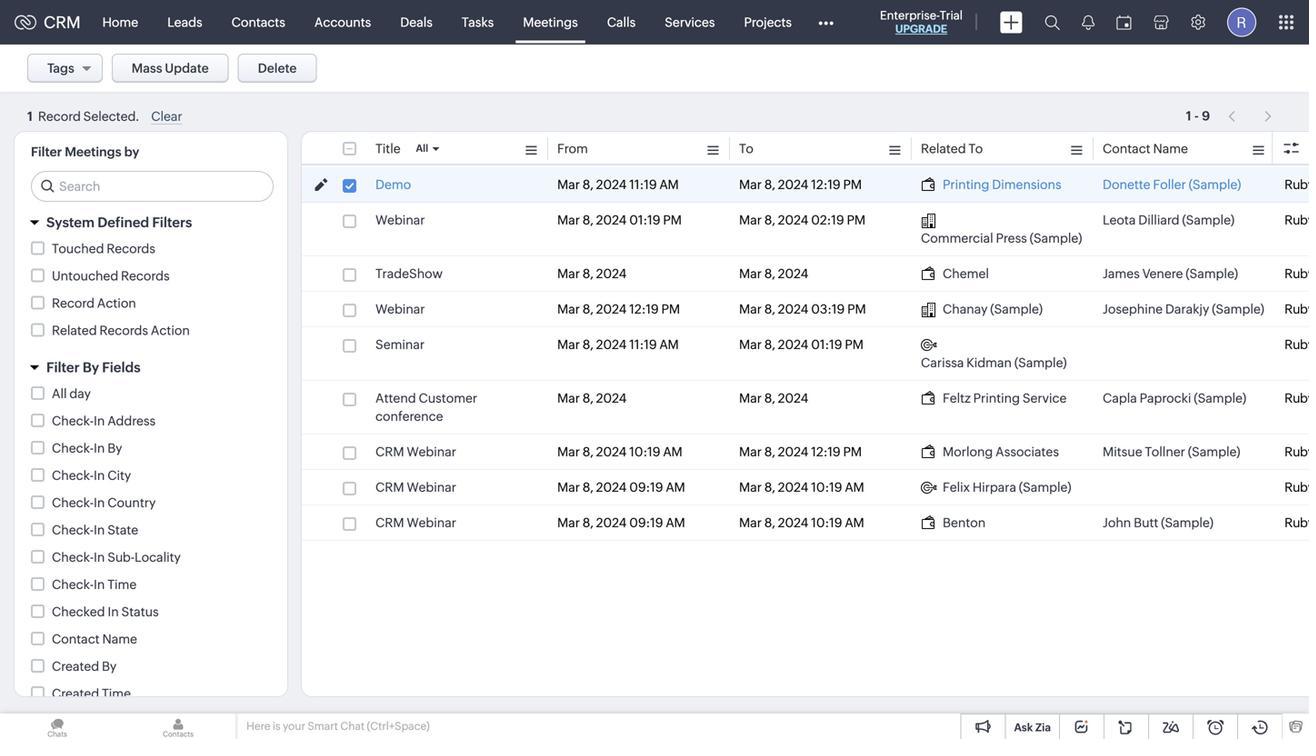 Task type: vqa. For each thing, say whether or not it's contained in the screenshot.


Task type: describe. For each thing, give the bounding box(es) containing it.
check- for check-in city
[[52, 468, 94, 483]]

kidman
[[967, 356, 1012, 370]]

all for all day
[[52, 387, 67, 401]]

2 - from the top
[[1195, 109, 1200, 123]]

check- for check-in country
[[52, 496, 94, 510]]

contacts
[[232, 15, 285, 30]]

paprocki
[[1140, 391, 1192, 406]]

venere
[[1143, 266, 1184, 281]]

contacts link
[[217, 0, 300, 44]]

seminar link
[[376, 336, 425, 354]]

your
[[283, 720, 306, 733]]

ruby for james venere (sample)
[[1285, 266, 1310, 281]]

webinar link for mar 8, 2024 12:19 pm
[[376, 300, 425, 318]]

morlong associates
[[943, 445, 1059, 459]]

capla paprocki (sample)
[[1103, 391, 1247, 406]]

1 record selected.
[[27, 109, 139, 124]]

1 horizontal spatial contact
[[1103, 141, 1151, 156]]

host
[[1285, 141, 1310, 156]]

0 horizontal spatial contact name
[[52, 632, 137, 647]]

john
[[1103, 516, 1132, 530]]

status
[[121, 605, 159, 619]]

touched
[[52, 241, 104, 256]]

chanay
[[943, 302, 988, 316]]

0 vertical spatial mar 8, 2024 10:19 am
[[558, 445, 683, 459]]

1 1 - 9 from the top
[[1187, 105, 1211, 120]]

conference
[[376, 409, 443, 424]]

mitsue tollner (sample) link
[[1103, 443, 1241, 461]]

check-in time
[[52, 578, 137, 592]]

(sample) for josephine darakjy (sample)
[[1212, 302, 1265, 316]]

check-in address
[[52, 414, 156, 428]]

commercial
[[921, 231, 994, 246]]

mar 8, 2024 10:19 am for benton
[[739, 516, 865, 530]]

record
[[38, 109, 81, 124]]

tollner
[[1145, 445, 1186, 459]]

crm for benton
[[376, 516, 404, 530]]

crm webinar link for felix
[[376, 478, 456, 497]]

am for morlong associates
[[663, 445, 683, 459]]

ruby for mitsue tollner (sample)
[[1285, 445, 1310, 459]]

tags
[[47, 61, 74, 75]]

tasks link
[[447, 0, 509, 44]]

day
[[69, 387, 91, 401]]

1 vertical spatial mar 8, 2024 12:19 pm
[[558, 302, 680, 316]]

james venere (sample)
[[1103, 266, 1239, 281]]

(sample) for carissa kidman (sample)
[[1015, 356, 1067, 370]]

(sample) for capla paprocki (sample)
[[1194, 391, 1247, 406]]

am for benton
[[666, 516, 685, 530]]

felix hirpara (sample) link
[[921, 478, 1072, 497]]

chanay (sample) link
[[921, 300, 1043, 318]]

am for carissa kidman (sample)
[[660, 337, 679, 352]]

crm for felix hirpara (sample)
[[376, 480, 404, 495]]

filter for filter by fields
[[46, 360, 80, 376]]

0 vertical spatial time
[[108, 578, 137, 592]]

(sample) for james venere (sample)
[[1186, 266, 1239, 281]]

0 horizontal spatial 01:19
[[630, 213, 661, 227]]

0 vertical spatial name
[[1154, 141, 1189, 156]]

check-in city
[[52, 468, 131, 483]]

ruby for capla paprocki (sample)
[[1285, 391, 1310, 406]]

benton
[[943, 516, 986, 530]]

check-in country
[[52, 496, 156, 510]]

calls link
[[593, 0, 650, 44]]

printing dimensions link
[[921, 176, 1062, 194]]

in for address
[[94, 414, 105, 428]]

pm for commercial
[[847, 213, 866, 227]]

in for by
[[94, 441, 105, 456]]

smart
[[308, 720, 338, 733]]

crm webinar for felix
[[376, 480, 456, 495]]

1 vertical spatial 01:19
[[811, 337, 843, 352]]

filter for filter meetings by
[[31, 145, 62, 159]]

josephine
[[1103, 302, 1163, 316]]

1 vertical spatial time
[[102, 687, 131, 701]]

1 vertical spatial by
[[108, 441, 122, 456]]

donette foller (sample) link
[[1103, 176, 1242, 194]]

chemel link
[[921, 265, 989, 283]]

(ctrl+space)
[[367, 720, 430, 733]]

dilliard
[[1139, 213, 1180, 227]]

pm for chanay
[[848, 302, 866, 316]]

filter meetings by
[[31, 145, 139, 159]]

services link
[[650, 0, 730, 44]]

address
[[108, 414, 156, 428]]

filter by fields
[[46, 360, 141, 376]]

ruby for john butt (sample)
[[1285, 516, 1310, 530]]

10:19 for benton
[[811, 516, 843, 530]]

projects
[[744, 15, 792, 30]]

Other Modules field
[[807, 8, 846, 37]]

check- for check-in sub-locality
[[52, 550, 94, 565]]

related to
[[921, 141, 983, 156]]

checked
[[52, 605, 105, 619]]

webinar link for mar 8, 2024 01:19 pm
[[376, 211, 425, 229]]

filters
[[152, 215, 192, 231]]

pm for printing
[[844, 177, 862, 192]]

pm for morlong
[[844, 445, 862, 459]]

system defined filters button
[[15, 206, 287, 239]]

foller
[[1154, 177, 1187, 192]]

leota
[[1103, 213, 1136, 227]]

locality
[[135, 550, 181, 565]]

system defined filters
[[46, 215, 192, 231]]

checked in status
[[52, 605, 159, 619]]

defined
[[98, 215, 149, 231]]

2 1 - 9 from the top
[[1187, 109, 1211, 123]]

mass update button
[[112, 54, 229, 83]]

contacts image
[[121, 714, 236, 739]]

02:19
[[811, 213, 845, 227]]

meetings link
[[509, 0, 593, 44]]

1 vertical spatial printing
[[974, 391, 1020, 406]]

enterprise-
[[880, 9, 940, 22]]

calendar image
[[1117, 15, 1132, 30]]

mar 8, 2024 12:19 pm for mar 8, 2024 10:19 am
[[739, 445, 862, 459]]

crm webinar for morlong
[[376, 445, 456, 459]]

filter by fields button
[[15, 352, 287, 384]]

leota dilliard (sample) link
[[1103, 211, 1235, 229]]

crm for morlong associates
[[376, 445, 404, 459]]

check- for check-in by
[[52, 441, 94, 456]]

1 navigation from the top
[[1220, 99, 1282, 126]]

in for state
[[94, 523, 105, 537]]

8 ruby from the top
[[1285, 480, 1310, 495]]

projects link
[[730, 0, 807, 44]]

felix
[[943, 480, 970, 495]]

calls
[[607, 15, 636, 30]]

related records action
[[52, 323, 190, 338]]

untouched
[[52, 269, 118, 283]]

related for related records action
[[52, 323, 97, 338]]

check-in state
[[52, 523, 138, 537]]

seminar
[[376, 337, 425, 352]]

in for city
[[94, 468, 105, 483]]

mar 8, 2024 12:19 pm for mar 8, 2024 11:19 am
[[739, 177, 862, 192]]

check- for check-in state
[[52, 523, 94, 537]]

capla paprocki (sample) link
[[1103, 389, 1247, 407]]

carissa kidman (sample) link
[[921, 336, 1085, 372]]

sub-
[[108, 550, 135, 565]]

selected.
[[83, 109, 139, 124]]

12:19 for mar 8, 2024 11:19 am
[[811, 177, 841, 192]]

webinar for morlong associates
[[407, 445, 456, 459]]

demo link
[[376, 176, 411, 194]]

records for untouched
[[121, 269, 170, 283]]



Task type: locate. For each thing, give the bounding box(es) containing it.
in left status on the bottom
[[108, 605, 119, 619]]

contact name up created by
[[52, 632, 137, 647]]

by up day
[[83, 360, 99, 376]]

carissa kidman (sample)
[[921, 356, 1067, 370]]

by up city
[[108, 441, 122, 456]]

1 vertical spatial mar 8, 2024 11:19 am
[[558, 337, 679, 352]]

service
[[1023, 391, 1067, 406]]

0 vertical spatial related
[[921, 141, 966, 156]]

0 vertical spatial 10:19
[[630, 445, 661, 459]]

mar 8, 2024 11:19 am
[[558, 177, 679, 192], [558, 337, 679, 352]]

0 vertical spatial contact name
[[1103, 141, 1189, 156]]

attend customer conference link
[[376, 389, 539, 426]]

demo
[[376, 177, 411, 192]]

3 check- from the top
[[52, 468, 94, 483]]

2 mar 8, 2024 09:19 am from the top
[[558, 516, 685, 530]]

created down created by
[[52, 687, 99, 701]]

mitsue
[[1103, 445, 1143, 459]]

check- down check-in city
[[52, 496, 94, 510]]

1 horizontal spatial contact name
[[1103, 141, 1189, 156]]

03:19
[[811, 302, 845, 316]]

1 vertical spatial 11:19
[[630, 337, 657, 352]]

to up mar 8, 2024 02:19 pm
[[739, 141, 754, 156]]

mar 8, 2024 01:19 pm down from
[[558, 213, 682, 227]]

2 webinar link from the top
[[376, 300, 425, 318]]

check-
[[52, 414, 94, 428], [52, 441, 94, 456], [52, 468, 94, 483], [52, 496, 94, 510], [52, 523, 94, 537], [52, 550, 94, 565], [52, 578, 94, 592]]

check- down check-in by
[[52, 468, 94, 483]]

2 mar 8, 2024 11:19 am from the top
[[558, 337, 679, 352]]

meetings down 1 record selected.
[[65, 145, 121, 159]]

webinar link up seminar link at the left of page
[[376, 300, 425, 318]]

0 vertical spatial 09:19
[[630, 480, 663, 495]]

1 vertical spatial records
[[121, 269, 170, 283]]

chats image
[[0, 714, 115, 739]]

7 ruby from the top
[[1285, 445, 1310, 459]]

9 ruby from the top
[[1285, 516, 1310, 530]]

5 ruby from the top
[[1285, 337, 1310, 352]]

0 vertical spatial records
[[107, 241, 155, 256]]

1 vertical spatial 09:19
[[630, 516, 663, 530]]

1 vertical spatial contact
[[52, 632, 100, 647]]

contact up donette
[[1103, 141, 1151, 156]]

ruby for leota dilliard (sample)
[[1285, 213, 1310, 227]]

1 vertical spatial webinar link
[[376, 300, 425, 318]]

filter up all day
[[46, 360, 80, 376]]

mitsue tollner (sample)
[[1103, 445, 1241, 459]]

all
[[416, 143, 428, 154], [52, 387, 67, 401]]

1 vertical spatial 12:19
[[630, 302, 659, 316]]

related down 'record'
[[52, 323, 97, 338]]

0 vertical spatial created
[[52, 659, 99, 674]]

records up 'fields'
[[99, 323, 148, 338]]

printing down carissa kidman (sample)
[[974, 391, 1020, 406]]

john butt (sample)
[[1103, 516, 1214, 530]]

(sample) for leota dilliard (sample)
[[1183, 213, 1235, 227]]

2 vertical spatial records
[[99, 323, 148, 338]]

delete
[[258, 61, 297, 75]]

name up "foller" on the right of the page
[[1154, 141, 1189, 156]]

system
[[46, 215, 95, 231]]

1 vertical spatial created
[[52, 687, 99, 701]]

2 vertical spatial mar 8, 2024 12:19 pm
[[739, 445, 862, 459]]

ask zia
[[1014, 722, 1051, 734]]

2 vertical spatial crm webinar link
[[376, 514, 456, 532]]

contact down checked
[[52, 632, 100, 647]]

donette
[[1103, 177, 1151, 192]]

created for created time
[[52, 687, 99, 701]]

in down check-in address
[[94, 441, 105, 456]]

1 horizontal spatial name
[[1154, 141, 1189, 156]]

all right title
[[416, 143, 428, 154]]

in for sub-
[[94, 550, 105, 565]]

darakjy
[[1166, 302, 1210, 316]]

all left day
[[52, 387, 67, 401]]

0 vertical spatial contact
[[1103, 141, 1151, 156]]

check- down check-in country
[[52, 523, 94, 537]]

1 vertical spatial filter
[[46, 360, 80, 376]]

commercial press (sample)
[[921, 231, 1083, 246]]

accounts link
[[300, 0, 386, 44]]

in for country
[[94, 496, 105, 510]]

webinar for felix hirpara (sample)
[[407, 480, 456, 495]]

row group containing demo
[[302, 167, 1310, 541]]

country
[[108, 496, 156, 510]]

webinar link down demo link in the top of the page
[[376, 211, 425, 229]]

by up created time
[[102, 659, 117, 674]]

1 horizontal spatial mar 8, 2024 01:19 pm
[[739, 337, 864, 352]]

(sample) right 'dilliard'
[[1183, 213, 1235, 227]]

meetings inside meetings link
[[523, 15, 578, 30]]

commercial press (sample) link
[[921, 211, 1085, 247]]

0 vertical spatial printing
[[943, 177, 990, 192]]

by for filter
[[83, 360, 99, 376]]

printing dimensions
[[943, 177, 1062, 192]]

1 vertical spatial mar 8, 2024 09:19 am
[[558, 516, 685, 530]]

mass
[[132, 61, 162, 75]]

records down defined
[[107, 241, 155, 256]]

leads link
[[153, 0, 217, 44]]

related up printing dimensions link
[[921, 141, 966, 156]]

contact name
[[1103, 141, 1189, 156], [52, 632, 137, 647]]

1 horizontal spatial 01:19
[[811, 337, 843, 352]]

in up checked in status on the left bottom
[[94, 578, 105, 592]]

fields
[[102, 360, 141, 376]]

check- up checked
[[52, 578, 94, 592]]

2 vertical spatial crm webinar
[[376, 516, 456, 530]]

check- down all day
[[52, 414, 94, 428]]

2 ruby from the top
[[1285, 213, 1310, 227]]

created for created by
[[52, 659, 99, 674]]

2 vertical spatial 10:19
[[811, 516, 843, 530]]

0 vertical spatial mar 8, 2024 09:19 am
[[558, 480, 685, 495]]

(sample) right paprocki
[[1194, 391, 1247, 406]]

mass update
[[132, 61, 209, 75]]

09:19
[[630, 480, 663, 495], [630, 516, 663, 530]]

1 created from the top
[[52, 659, 99, 674]]

city
[[108, 468, 131, 483]]

meetings left calls link
[[523, 15, 578, 30]]

2 crm webinar from the top
[[376, 480, 456, 495]]

attend
[[376, 391, 416, 406]]

to
[[739, 141, 754, 156], [969, 141, 983, 156]]

(sample) right "foller" on the right of the page
[[1189, 177, 1242, 192]]

in up check-in state
[[94, 496, 105, 510]]

customer
[[419, 391, 478, 406]]

records for related
[[99, 323, 148, 338]]

feltz
[[943, 391, 971, 406]]

1 11:19 from the top
[[630, 177, 657, 192]]

signals image
[[1082, 15, 1095, 30]]

0 horizontal spatial all
[[52, 387, 67, 401]]

by for created
[[102, 659, 117, 674]]

chanay (sample)
[[943, 302, 1043, 316]]

09:19 for felix hirpara (sample)
[[630, 480, 663, 495]]

1 - from the top
[[1195, 105, 1200, 120]]

ruby for donette foller (sample)
[[1285, 177, 1310, 192]]

09:19 for benton
[[630, 516, 663, 530]]

navigation
[[1220, 99, 1282, 126], [1220, 103, 1282, 129]]

upgrade
[[896, 23, 948, 35]]

james
[[1103, 266, 1140, 281]]

check- for check-in address
[[52, 414, 94, 428]]

(sample) for mitsue tollner (sample)
[[1188, 445, 1241, 459]]

mar 8, 2024 09:19 am for benton
[[558, 516, 685, 530]]

1 vertical spatial all
[[52, 387, 67, 401]]

check-in by
[[52, 441, 122, 456]]

tasks
[[462, 15, 494, 30]]

zia
[[1036, 722, 1051, 734]]

(sample) right press
[[1030, 231, 1083, 246]]

1 vertical spatial action
[[151, 323, 190, 338]]

1 crm webinar from the top
[[376, 445, 456, 459]]

crm webinar link for morlong
[[376, 443, 456, 461]]

1 to from the left
[[739, 141, 754, 156]]

am for printing dimensions
[[660, 177, 679, 192]]

0 horizontal spatial contact
[[52, 632, 100, 647]]

filter down record
[[31, 145, 62, 159]]

0 horizontal spatial related
[[52, 323, 97, 338]]

printing down related to
[[943, 177, 990, 192]]

mar 8, 2024
[[558, 266, 627, 281], [739, 266, 809, 281], [558, 391, 627, 406], [739, 391, 809, 406]]

0 vertical spatial all
[[416, 143, 428, 154]]

contact
[[1103, 141, 1151, 156], [52, 632, 100, 647]]

by
[[124, 145, 139, 159]]

create menu image
[[1000, 11, 1023, 33]]

11:19 for mar 8, 2024 01:19 pm
[[630, 337, 657, 352]]

1 crm webinar link from the top
[[376, 443, 456, 461]]

2 navigation from the top
[[1220, 103, 1282, 129]]

4 ruby from the top
[[1285, 302, 1310, 316]]

mar 8, 2024 09:19 am for felix hirpara (sample)
[[558, 480, 685, 495]]

time down created by
[[102, 687, 131, 701]]

to up printing dimensions link
[[969, 141, 983, 156]]

webinar link
[[376, 211, 425, 229], [376, 300, 425, 318]]

2 09:19 from the top
[[630, 516, 663, 530]]

1 vertical spatial 10:19
[[811, 480, 843, 495]]

Search text field
[[32, 172, 273, 201]]

1 vertical spatial related
[[52, 323, 97, 338]]

crm webinar
[[376, 445, 456, 459], [376, 480, 456, 495], [376, 516, 456, 530]]

1 webinar link from the top
[[376, 211, 425, 229]]

1 vertical spatial name
[[102, 632, 137, 647]]

(sample) for commercial press (sample)
[[1030, 231, 1083, 246]]

all for all
[[416, 143, 428, 154]]

josephine darakjy (sample) link
[[1103, 300, 1265, 318]]

clear
[[151, 109, 182, 124]]

deals
[[400, 15, 433, 30]]

(sample) for john butt (sample)
[[1162, 516, 1214, 530]]

filter
[[31, 145, 62, 159], [46, 360, 80, 376]]

2 9 from the top
[[1202, 109, 1211, 123]]

logo image
[[15, 15, 36, 30]]

(sample) up service
[[1015, 356, 1067, 370]]

1 9 from the top
[[1202, 105, 1211, 120]]

0 horizontal spatial name
[[102, 632, 137, 647]]

(sample) right darakjy
[[1212, 302, 1265, 316]]

chemel
[[943, 266, 989, 281]]

1
[[1187, 105, 1192, 120], [1187, 109, 1192, 123], [27, 109, 33, 124]]

by inside dropdown button
[[83, 360, 99, 376]]

0 vertical spatial webinar link
[[376, 211, 425, 229]]

in for status
[[108, 605, 119, 619]]

1 horizontal spatial action
[[151, 323, 190, 338]]

touched records
[[52, 241, 155, 256]]

1 vertical spatial crm webinar
[[376, 480, 456, 495]]

0 vertical spatial meetings
[[523, 15, 578, 30]]

2 crm webinar link from the top
[[376, 478, 456, 497]]

related
[[921, 141, 966, 156], [52, 323, 97, 338]]

feltz printing service
[[943, 391, 1067, 406]]

3 ruby from the top
[[1285, 266, 1310, 281]]

(sample)
[[1189, 177, 1242, 192], [1183, 213, 1235, 227], [1030, 231, 1083, 246], [1186, 266, 1239, 281], [991, 302, 1043, 316], [1212, 302, 1265, 316], [1015, 356, 1067, 370], [1194, 391, 1247, 406], [1188, 445, 1241, 459], [1019, 480, 1072, 495], [1162, 516, 1214, 530]]

in left sub-
[[94, 550, 105, 565]]

6 ruby from the top
[[1285, 391, 1310, 406]]

ruby
[[1285, 177, 1310, 192], [1285, 213, 1310, 227], [1285, 266, 1310, 281], [1285, 302, 1310, 316], [1285, 337, 1310, 352], [1285, 391, 1310, 406], [1285, 445, 1310, 459], [1285, 480, 1310, 495], [1285, 516, 1310, 530]]

in left city
[[94, 468, 105, 483]]

check- up check-in time
[[52, 550, 94, 565]]

1 check- from the top
[[52, 414, 94, 428]]

2 vertical spatial 12:19
[[811, 445, 841, 459]]

search element
[[1034, 0, 1071, 45]]

am for felix hirpara (sample)
[[666, 480, 685, 495]]

mar 8, 2024 11:19 am for mar 8, 2024 01:19 pm
[[558, 337, 679, 352]]

1 - 9
[[1187, 105, 1211, 120], [1187, 109, 1211, 123]]

profile element
[[1217, 0, 1268, 44]]

0 horizontal spatial meetings
[[65, 145, 121, 159]]

webinar
[[376, 213, 425, 227], [376, 302, 425, 316], [407, 445, 456, 459], [407, 480, 456, 495], [407, 516, 456, 530]]

profile image
[[1228, 8, 1257, 37]]

2 vertical spatial mar 8, 2024 10:19 am
[[739, 516, 865, 530]]

in left state
[[94, 523, 105, 537]]

0 horizontal spatial mar 8, 2024 01:19 pm
[[558, 213, 682, 227]]

5 check- from the top
[[52, 523, 94, 537]]

in
[[94, 414, 105, 428], [94, 441, 105, 456], [94, 468, 105, 483], [94, 496, 105, 510], [94, 523, 105, 537], [94, 550, 105, 565], [94, 578, 105, 592], [108, 605, 119, 619]]

(sample) for felix hirpara (sample)
[[1019, 480, 1072, 495]]

0 vertical spatial 11:19
[[630, 177, 657, 192]]

3 crm webinar link from the top
[[376, 514, 456, 532]]

untouched records
[[52, 269, 170, 283]]

0 vertical spatial 12:19
[[811, 177, 841, 192]]

hirpara
[[973, 480, 1017, 495]]

created up created time
[[52, 659, 99, 674]]

mar 8, 2024 01:19 pm down mar 8, 2024 03:19 pm
[[739, 337, 864, 352]]

1 mar 8, 2024 11:19 am from the top
[[558, 177, 679, 192]]

12:19 for mar 8, 2024 10:19 am
[[811, 445, 841, 459]]

check- for check-in time
[[52, 578, 94, 592]]

mar 8, 2024 10:19 am for felix hirpara (sample)
[[739, 480, 865, 495]]

name down checked in status on the left bottom
[[102, 632, 137, 647]]

11:19 for mar 8, 2024 12:19 pm
[[630, 177, 657, 192]]

name
[[1154, 141, 1189, 156], [102, 632, 137, 647]]

1 horizontal spatial all
[[416, 143, 428, 154]]

(sample) up darakjy
[[1186, 266, 1239, 281]]

2 11:19 from the top
[[630, 337, 657, 352]]

0 vertical spatial by
[[83, 360, 99, 376]]

0 vertical spatial crm webinar link
[[376, 443, 456, 461]]

search image
[[1045, 15, 1060, 30]]

1 horizontal spatial meetings
[[523, 15, 578, 30]]

0 vertical spatial mar 8, 2024 12:19 pm
[[739, 177, 862, 192]]

2 to from the left
[[969, 141, 983, 156]]

butt
[[1134, 516, 1159, 530]]

4 check- from the top
[[52, 496, 94, 510]]

pm for carissa
[[845, 337, 864, 352]]

ask
[[1014, 722, 1033, 734]]

check- up check-in city
[[52, 441, 94, 456]]

2 vertical spatial by
[[102, 659, 117, 674]]

james venere (sample) link
[[1103, 265, 1239, 283]]

1 vertical spatial contact name
[[52, 632, 137, 647]]

0 vertical spatial 01:19
[[630, 213, 661, 227]]

10:19 for felix hirpara (sample)
[[811, 480, 843, 495]]

records for touched
[[107, 241, 155, 256]]

leota dilliard (sample)
[[1103, 213, 1235, 227]]

1 ruby from the top
[[1285, 177, 1310, 192]]

1 vertical spatial mar 8, 2024 01:19 pm
[[739, 337, 864, 352]]

6 check- from the top
[[52, 550, 94, 565]]

attend customer conference
[[376, 391, 478, 424]]

0 vertical spatial crm webinar
[[376, 445, 456, 459]]

in for time
[[94, 578, 105, 592]]

here is your smart chat (ctrl+space)
[[246, 720, 430, 733]]

crm link
[[15, 13, 81, 32]]

filter inside dropdown button
[[46, 360, 80, 376]]

tradeshow link
[[376, 265, 443, 283]]

1 vertical spatial mar 8, 2024 10:19 am
[[739, 480, 865, 495]]

0 vertical spatial mar 8, 2024 11:19 am
[[558, 177, 679, 192]]

0 vertical spatial mar 8, 2024 01:19 pm
[[558, 213, 682, 227]]

1 vertical spatial crm webinar link
[[376, 478, 456, 497]]

(sample) right butt
[[1162, 516, 1214, 530]]

pm
[[844, 177, 862, 192], [663, 213, 682, 227], [847, 213, 866, 227], [662, 302, 680, 316], [848, 302, 866, 316], [845, 337, 864, 352], [844, 445, 862, 459]]

(sample) up the 'carissa kidman (sample)' link at right
[[991, 302, 1043, 316]]

1 mar 8, 2024 09:19 am from the top
[[558, 480, 685, 495]]

records down the touched records on the left top of page
[[121, 269, 170, 283]]

2 check- from the top
[[52, 441, 94, 456]]

1 vertical spatial meetings
[[65, 145, 121, 159]]

mar 8, 2024 03:19 pm
[[739, 302, 866, 316]]

7 check- from the top
[[52, 578, 94, 592]]

carissa
[[921, 356, 964, 370]]

(sample) right tollner
[[1188, 445, 1241, 459]]

related for related to
[[921, 141, 966, 156]]

ruby for josephine darakjy (sample)
[[1285, 302, 1310, 316]]

2 created from the top
[[52, 687, 99, 701]]

trial
[[940, 9, 963, 22]]

in up check-in by
[[94, 414, 105, 428]]

is
[[273, 720, 281, 733]]

time down sub-
[[108, 578, 137, 592]]

associates
[[996, 445, 1059, 459]]

0 vertical spatial action
[[97, 296, 136, 311]]

row group
[[302, 167, 1310, 541]]

0 horizontal spatial to
[[739, 141, 754, 156]]

feltz printing service link
[[921, 389, 1067, 407]]

crm webinar link
[[376, 443, 456, 461], [376, 478, 456, 497], [376, 514, 456, 532]]

created time
[[52, 687, 131, 701]]

crm
[[44, 13, 81, 32], [376, 445, 404, 459], [376, 480, 404, 495], [376, 516, 404, 530]]

1 horizontal spatial related
[[921, 141, 966, 156]]

1 horizontal spatial to
[[969, 141, 983, 156]]

action up related records action
[[97, 296, 136, 311]]

(sample) for donette foller (sample)
[[1189, 177, 1242, 192]]

1 09:19 from the top
[[630, 480, 663, 495]]

action up filter by fields dropdown button
[[151, 323, 190, 338]]

(sample) down associates
[[1019, 480, 1072, 495]]

0 horizontal spatial action
[[97, 296, 136, 311]]

contact name up donette
[[1103, 141, 1189, 156]]

signals element
[[1071, 0, 1106, 45]]

mar 8, 2024 11:19 am for mar 8, 2024 12:19 pm
[[558, 177, 679, 192]]

create menu element
[[990, 0, 1034, 44]]

0 vertical spatial filter
[[31, 145, 62, 159]]

3 crm webinar from the top
[[376, 516, 456, 530]]

webinar for benton
[[407, 516, 456, 530]]



